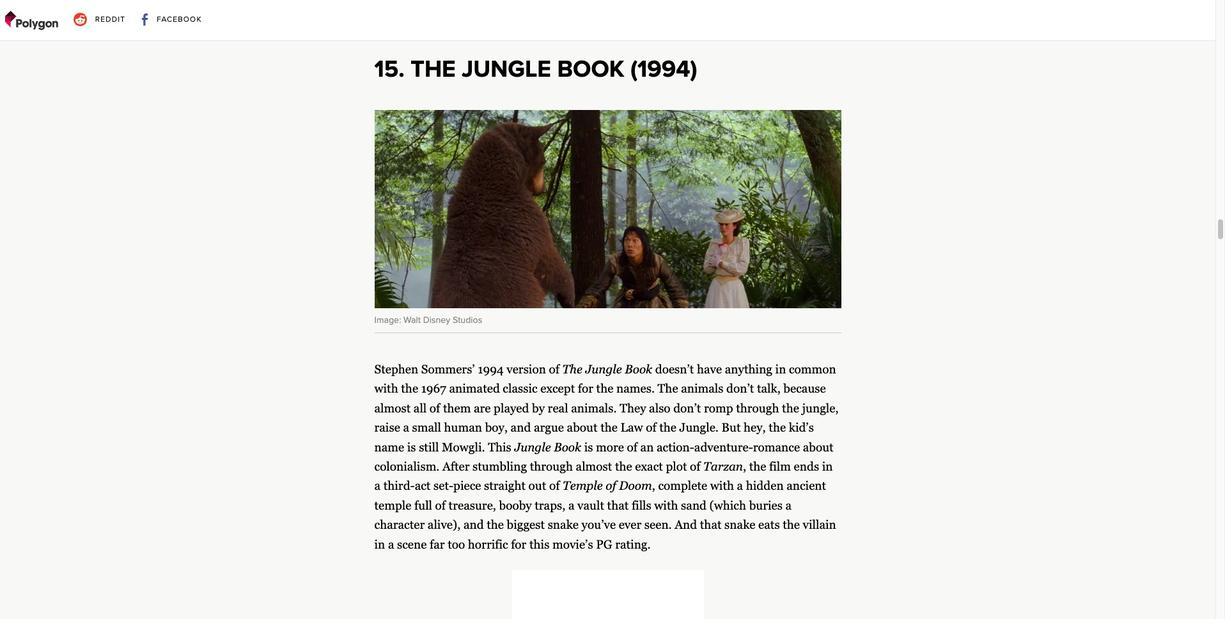 Task type: locate. For each thing, give the bounding box(es) containing it.
small
[[412, 421, 441, 435]]

of up except
[[549, 363, 560, 376]]

anything
[[725, 363, 773, 376]]

jungle up the names.
[[586, 363, 622, 376]]

, inside the ", the film ends in a third-act set-piece straight out of"
[[743, 460, 747, 473]]

talk,
[[757, 382, 781, 396]]

2 vertical spatial with
[[655, 499, 678, 512]]

1 horizontal spatial and
[[511, 421, 531, 435]]

1 vertical spatial almost
[[576, 460, 612, 473]]

all
[[414, 402, 427, 415]]

through
[[736, 402, 779, 415], [530, 460, 573, 473]]

1 vertical spatial book
[[625, 363, 653, 376]]

with
[[375, 382, 398, 396], [711, 479, 734, 493], [655, 499, 678, 512]]

almost up raise
[[375, 402, 411, 415]]

0 vertical spatial with
[[375, 382, 398, 396]]

with inside the doesn't have anything in common with the 1967 animated classic except for the names. the animals don't talk, because almost all of them are played by real animals. they also don't romp through the jungle, raise a small human boy, and argue about the law of the jungle. but hey, the kid's name is still mowgli. this
[[375, 382, 398, 396]]

ag
[[770, 25, 787, 38]]

stephen sommers' 1994 version of the jungle book
[[375, 363, 653, 376]]

in right later
[[696, 25, 706, 38]]

0 vertical spatial book
[[557, 55, 625, 84]]

0 horizontal spatial this
[[530, 538, 550, 551]]

0 vertical spatial ,
[[569, 25, 572, 38]]

version
[[507, 363, 546, 376]]

1 horizontal spatial snake
[[725, 518, 756, 532]]

snake
[[548, 518, 579, 532], [725, 518, 756, 532]]

0 vertical spatial about
[[567, 421, 598, 435]]

1 horizontal spatial about
[[803, 441, 834, 454]]

through up hey,
[[736, 402, 779, 415]]

, up hidden
[[743, 460, 747, 473]]

that
[[644, 25, 665, 38], [607, 499, 629, 512], [700, 518, 722, 532]]

(which
[[710, 499, 747, 512]]

0 vertical spatial almost
[[375, 402, 411, 415]]

0 vertical spatial for
[[578, 382, 594, 396]]

snake up movie's at the bottom
[[548, 518, 579, 532]]

this left "list.)"
[[709, 25, 729, 38]]

in
[[696, 25, 706, 38], [776, 363, 786, 376], [822, 460, 833, 473], [375, 538, 385, 551]]

through down 'jungle book'
[[530, 460, 573, 473]]

a
[[403, 421, 409, 435], [375, 479, 381, 493], [737, 479, 743, 493], [569, 499, 575, 512], [786, 499, 792, 512], [388, 538, 394, 551]]

this
[[488, 441, 512, 454]]

the up hidden
[[750, 460, 767, 473]]

that down temple of doom
[[607, 499, 629, 512]]

and inside , complete with a hidden ancient temple full of treasure, booby traps, a vault that fills with sand (which buries a character alive), and the biggest snake you've ever seen. and that snake eats the villain in a scene far too horrific for this movie's pg rating.
[[464, 518, 484, 532]]

this
[[709, 25, 729, 38], [530, 538, 550, 551]]

1 vertical spatial about
[[803, 441, 834, 454]]

0 vertical spatial through
[[736, 402, 779, 415]]

is up the ", the film ends in a third-act set-piece straight out of"
[[584, 441, 593, 454]]

jungle down argue
[[515, 441, 551, 454]]

the inside the doesn't have anything in common with the 1967 animated classic except for the names. the animals don't talk, because almost all of them are played by real animals. they also don't romp through the jungle, raise a small human boy, and argue about the law of the jungle. but hey, the kid's name is still mowgli. this
[[658, 382, 678, 396]]

the up "animals."
[[597, 382, 614, 396]]

0 vertical spatial that
[[644, 25, 665, 38]]

book down argue
[[554, 441, 582, 454]]

0 vertical spatial the
[[411, 55, 456, 84]]

played
[[494, 402, 529, 415]]

2 vertical spatial the
[[658, 382, 678, 396]]

in up talk, on the bottom right of page
[[776, 363, 786, 376]]

with down the stephen
[[375, 382, 398, 396]]

the right eats
[[783, 518, 800, 532]]

1 horizontal spatial don't
[[727, 382, 754, 396]]

pg
[[596, 538, 613, 551]]

0 horizontal spatial about
[[567, 421, 598, 435]]

1 vertical spatial for
[[511, 538, 527, 551]]

1 vertical spatial don't
[[674, 402, 701, 415]]

1 horizontal spatial is
[[584, 441, 593, 454]]

and
[[511, 421, 531, 435], [464, 518, 484, 532]]

1 vertical spatial through
[[530, 460, 573, 473]]

for up "animals."
[[578, 382, 594, 396]]

hidden
[[746, 479, 784, 493]]

ends
[[794, 460, 820, 473]]

the up doom
[[615, 460, 632, 473]]

a live bear rears up and towers over a young man in brown and a young woman in a white hat and prim white gown in the 1994 live-action jungle book image
[[375, 110, 841, 308]]

1994
[[478, 363, 504, 376]]

about down "animals."
[[567, 421, 598, 435]]

a up (which
[[737, 479, 743, 493]]

after
[[443, 460, 470, 473]]

more down 'law' on the right bottom of page
[[596, 441, 624, 454]]

of right plot on the right of the page
[[690, 460, 701, 473]]

the inside is more of an action-adventure-romance about colonialism. after stumbling through almost the exact plot of
[[615, 460, 632, 473]]

the left 'law' on the right bottom of page
[[601, 421, 618, 435]]

a right raise
[[403, 421, 409, 435]]

1 horizontal spatial almost
[[576, 460, 612, 473]]

2 horizontal spatial with
[[711, 479, 734, 493]]

studios
[[453, 314, 483, 325]]

2 vertical spatial ,
[[652, 479, 656, 493]]

the right 15.
[[411, 55, 456, 84]]

of right the out
[[549, 479, 560, 493]]

1 is from the left
[[407, 441, 416, 454]]

1 vertical spatial more
[[596, 441, 624, 454]]

1 horizontal spatial this
[[709, 25, 729, 38]]

don't up jungle.
[[674, 402, 701, 415]]

kid's
[[789, 421, 814, 435]]

, for complete
[[652, 479, 656, 493]]

0 horizontal spatial for
[[511, 538, 527, 551]]

1 horizontal spatial that
[[644, 25, 665, 38]]

0 horizontal spatial snake
[[548, 518, 579, 532]]

that right and
[[700, 518, 722, 532]]

2 horizontal spatial ,
[[743, 460, 747, 473]]

them
[[443, 402, 471, 415]]

the inside the ", the film ends in a third-act set-piece straight out of"
[[750, 460, 767, 473]]

1 horizontal spatial with
[[655, 499, 678, 512]]

jungle down cruella
[[462, 55, 551, 84]]

, for the
[[743, 460, 747, 473]]

0 horizontal spatial almost
[[375, 402, 411, 415]]

and down treasure,
[[464, 518, 484, 532]]

the
[[401, 382, 418, 396], [597, 382, 614, 396], [782, 402, 800, 415], [601, 421, 618, 435], [660, 421, 677, 435], [769, 421, 786, 435], [615, 460, 632, 473], [750, 460, 767, 473], [487, 518, 504, 532], [783, 518, 800, 532]]

in down character
[[375, 538, 385, 551]]

is
[[407, 441, 416, 454], [584, 441, 593, 454]]

jungle,
[[802, 402, 839, 415]]

2 vertical spatial that
[[700, 518, 722, 532]]

, down 'exact'
[[652, 479, 656, 493]]

1 vertical spatial this
[[530, 538, 550, 551]]

and down played at bottom left
[[511, 421, 531, 435]]

name
[[375, 441, 404, 454]]

with up the seen.
[[655, 499, 678, 512]]

for
[[578, 382, 594, 396], [511, 538, 527, 551]]

buries
[[749, 499, 783, 512]]

of right full
[[435, 499, 446, 512]]

set-
[[434, 479, 454, 493]]

0 horizontal spatial the
[[411, 55, 456, 84]]

for inside the doesn't have anything in common with the 1967 animated classic except for the names. the animals don't talk, because almost all of them are played by real animals. they also don't romp through the jungle, raise a small human boy, and argue about the law of the jungle. but hey, the kid's name is still mowgli. this
[[578, 382, 594, 396]]

temple of doom
[[563, 479, 652, 493]]

scene
[[397, 538, 427, 551]]

about up the ends
[[803, 441, 834, 454]]

in inside , complete with a hidden ancient temple full of treasure, booby traps, a vault that fills with sand (which buries a character alive), and the biggest snake you've ever seen. and that snake eats the villain in a scene far too horrific for this movie's pg rating.
[[375, 538, 385, 551]]

more left on
[[596, 25, 624, 38]]

a left scene
[[388, 538, 394, 551]]

this down biggest
[[530, 538, 550, 551]]

that right on
[[644, 25, 665, 38]]

1 horizontal spatial through
[[736, 402, 779, 415]]

2 vertical spatial jungle
[[515, 441, 551, 454]]

the
[[411, 55, 456, 84], [563, 363, 583, 376], [658, 382, 678, 396]]

1 vertical spatial jungle
[[586, 363, 622, 376]]

the up except
[[563, 363, 583, 376]]

0 vertical spatial jungle
[[462, 55, 551, 84]]

almost up 'temple'
[[576, 460, 612, 473]]

don't
[[727, 382, 754, 396], [674, 402, 701, 415]]

the up 'romance'
[[769, 421, 786, 435]]

0 horizontal spatial through
[[530, 460, 573, 473]]

1 vertical spatial and
[[464, 518, 484, 532]]

too
[[448, 538, 465, 551]]

1 horizontal spatial for
[[578, 382, 594, 396]]

the down doesn't
[[658, 382, 678, 396]]

is left still
[[407, 441, 416, 454]]

book down "but"
[[557, 55, 625, 84]]

cruella , but more on that later in this list.) — ag
[[529, 25, 787, 38]]

, inside , complete with a hidden ancient temple full of treasure, booby traps, a vault that fills with sand (which buries a character alive), and the biggest snake you've ever seen. and that snake eats the villain in a scene far too horrific for this movie's pg rating.
[[652, 479, 656, 493]]

,
[[569, 25, 572, 38], [743, 460, 747, 473], [652, 479, 656, 493]]

through inside the doesn't have anything in common with the 1967 animated classic except for the names. the animals don't talk, because almost all of them are played by real animals. they also don't romp through the jungle, raise a small human boy, and argue about the law of the jungle. but hey, the kid's name is still mowgli. this
[[736, 402, 779, 415]]

1 vertical spatial with
[[711, 479, 734, 493]]

a left vault
[[569, 499, 575, 512]]

don't down anything
[[727, 382, 754, 396]]

booby
[[499, 499, 532, 512]]

adventure-
[[695, 441, 753, 454]]

eats
[[759, 518, 780, 532]]

snake down (which
[[725, 518, 756, 532]]

facebook link
[[136, 8, 207, 31]]

a inside the ", the film ends in a third-act set-piece straight out of"
[[375, 479, 381, 493]]

ever
[[619, 518, 642, 532]]

reddit link
[[68, 8, 131, 31]]

1 horizontal spatial ,
[[652, 479, 656, 493]]

in right the ends
[[822, 460, 833, 473]]

with down tarzan
[[711, 479, 734, 493]]

argue
[[534, 421, 564, 435]]

1 horizontal spatial the
[[563, 363, 583, 376]]

common
[[789, 363, 837, 376]]

film
[[770, 460, 791, 473]]

1 vertical spatial ,
[[743, 460, 747, 473]]

facebook
[[157, 14, 202, 23]]

2 is from the left
[[584, 441, 593, 454]]

this inside , complete with a hidden ancient temple full of treasure, booby traps, a vault that fills with sand (which buries a character alive), and the biggest snake you've ever seen. and that snake eats the villain in a scene far too horrific for this movie's pg rating.
[[530, 538, 550, 551]]

jungle
[[462, 55, 551, 84], [586, 363, 622, 376], [515, 441, 551, 454]]

0 horizontal spatial and
[[464, 518, 484, 532]]

2 horizontal spatial that
[[700, 518, 722, 532]]

, left "but"
[[569, 25, 572, 38]]

of right "all"
[[430, 402, 440, 415]]

1 vertical spatial that
[[607, 499, 629, 512]]

for down biggest
[[511, 538, 527, 551]]

15.
[[375, 55, 405, 84]]

2 horizontal spatial the
[[658, 382, 678, 396]]

0 horizontal spatial with
[[375, 382, 398, 396]]

of left doom
[[606, 479, 616, 493]]

0 vertical spatial and
[[511, 421, 531, 435]]

book up the names.
[[625, 363, 653, 376]]

temple
[[563, 479, 603, 493]]

0 horizontal spatial is
[[407, 441, 416, 454]]

reddit
[[95, 14, 125, 23]]

a left third-
[[375, 479, 381, 493]]

hey,
[[744, 421, 766, 435]]

the up horrific
[[487, 518, 504, 532]]



Task type: describe. For each thing, give the bounding box(es) containing it.
jungle book
[[515, 441, 582, 454]]

0 horizontal spatial ,
[[569, 25, 572, 38]]

and
[[675, 518, 697, 532]]

the up kid's
[[782, 402, 800, 415]]

you've
[[582, 518, 616, 532]]

image: walt disney studios
[[375, 314, 483, 325]]

seen.
[[645, 518, 672, 532]]

piece
[[454, 479, 481, 493]]

0 horizontal spatial that
[[607, 499, 629, 512]]

they
[[620, 402, 646, 415]]

a inside the doesn't have anything in common with the 1967 animated classic except for the names. the animals don't talk, because almost all of them are played by real animals. they also don't romp through the jungle, raise a small human boy, and argue about the law of the jungle. but hey, the kid's name is still mowgli. this
[[403, 421, 409, 435]]

human
[[444, 421, 482, 435]]

1967
[[421, 382, 446, 396]]

disney
[[423, 314, 451, 325]]

alive),
[[428, 518, 461, 532]]

walt
[[404, 314, 421, 325]]

by
[[532, 402, 545, 415]]

doesn't have anything in common with the 1967 animated classic except for the names. the animals don't talk, because almost all of them are played by real animals. they also don't romp through the jungle, raise a small human boy, and argue about the law of the jungle. but hey, the kid's name is still mowgli. this
[[375, 363, 839, 454]]

rating.
[[615, 538, 651, 551]]

romance
[[753, 441, 800, 454]]

mowgli.
[[442, 441, 485, 454]]

sommers'
[[421, 363, 475, 376]]

in inside the ", the film ends in a third-act set-piece straight out of"
[[822, 460, 833, 473]]

full
[[415, 499, 432, 512]]

straight
[[484, 479, 526, 493]]

raise
[[375, 421, 400, 435]]

, complete with a hidden ancient temple full of treasure, booby traps, a vault that fills with sand (which buries a character alive), and the biggest snake you've ever seen. and that snake eats the villain in a scene far too horrific for this movie's pg rating.
[[375, 479, 837, 551]]

doesn't
[[655, 363, 694, 376]]

cruella
[[529, 25, 569, 38]]

more inside is more of an action-adventure-romance about colonialism. after stumbling through almost the exact plot of
[[596, 441, 624, 454]]

but
[[722, 421, 741, 435]]

of inside the ", the film ends in a third-act set-piece straight out of"
[[549, 479, 560, 493]]

horrific
[[468, 538, 508, 551]]

villain
[[803, 518, 837, 532]]

is inside the doesn't have anything in common with the 1967 animated classic except for the names. the animals don't talk, because almost all of them are played by real animals. they also don't romp through the jungle, raise a small human boy, and argue about the law of the jungle. but hey, the kid's name is still mowgli. this
[[407, 441, 416, 454]]

on
[[627, 25, 641, 38]]

animals
[[681, 382, 724, 396]]

2 snake from the left
[[725, 518, 756, 532]]

is more of an action-adventure-romance about colonialism. after stumbling through almost the exact plot of
[[375, 441, 834, 473]]

fills
[[632, 499, 652, 512]]

0 horizontal spatial don't
[[674, 402, 701, 415]]

treasure,
[[449, 499, 496, 512]]

doom
[[619, 479, 652, 493]]

almost inside is more of an action-adventure-romance about colonialism. after stumbling through almost the exact plot of
[[576, 460, 612, 473]]

romp
[[704, 402, 733, 415]]

2 vertical spatial book
[[554, 441, 582, 454]]

through inside is more of an action-adventure-romance about colonialism. after stumbling through almost the exact plot of
[[530, 460, 573, 473]]

0 vertical spatial this
[[709, 25, 729, 38]]

is inside is more of an action-adventure-romance about colonialism. after stumbling through almost the exact plot of
[[584, 441, 593, 454]]

1 vertical spatial the
[[563, 363, 583, 376]]

have
[[697, 363, 722, 376]]

15. the jungle book (1994)
[[375, 55, 698, 84]]

tarzan
[[704, 460, 743, 473]]

movie's
[[553, 538, 593, 551]]

third-
[[384, 479, 415, 493]]

animals.
[[571, 402, 617, 415]]

0 vertical spatial don't
[[727, 382, 754, 396]]

far
[[430, 538, 445, 551]]

still
[[419, 441, 439, 454]]

real
[[548, 402, 568, 415]]

a right "buries"
[[786, 499, 792, 512]]

action-
[[657, 441, 695, 454]]

jungle.
[[680, 421, 719, 435]]

ancient
[[787, 479, 827, 493]]

colonialism.
[[375, 460, 440, 473]]

later
[[668, 25, 693, 38]]

animated
[[449, 382, 500, 396]]

and inside the doesn't have anything in common with the 1967 animated classic except for the names. the animals don't talk, because almost all of them are played by real animals. they also don't romp through the jungle, raise a small human boy, and argue about the law of the jungle. but hey, the kid's name is still mowgli. this
[[511, 421, 531, 435]]

plot
[[666, 460, 687, 473]]

the up action- on the bottom right
[[660, 421, 677, 435]]

the up "all"
[[401, 382, 418, 396]]

about inside is more of an action-adventure-romance about colonialism. after stumbling through almost the exact plot of
[[803, 441, 834, 454]]

of inside , complete with a hidden ancient temple full of treasure, booby traps, a vault that fills with sand (which buries a character alive), and the biggest snake you've ever seen. and that snake eats the villain in a scene far too horrific for this movie's pg rating.
[[435, 499, 446, 512]]

list.)
[[732, 25, 757, 38]]

sand
[[681, 499, 707, 512]]

—
[[760, 25, 770, 38]]

about inside the doesn't have anything in common with the 1967 animated classic except for the names. the animals don't talk, because almost all of them are played by real animals. they also don't romp through the jungle, raise a small human boy, and argue about the law of the jungle. but hey, the kid's name is still mowgli. this
[[567, 421, 598, 435]]

of right 'law' on the right bottom of page
[[646, 421, 657, 435]]

(1994)
[[631, 55, 698, 84]]

of left 'an'
[[627, 441, 638, 454]]

advertisement element
[[512, 570, 704, 619]]

names.
[[617, 382, 655, 396]]

for inside , complete with a hidden ancient temple full of treasure, booby traps, a vault that fills with sand (which buries a character alive), and the biggest snake you've ever seen. and that snake eats the villain in a scene far too horrific for this movie's pg rating.
[[511, 538, 527, 551]]

1 snake from the left
[[548, 518, 579, 532]]

biggest
[[507, 518, 545, 532]]

image:
[[375, 314, 401, 325]]

exact
[[635, 460, 663, 473]]

in inside the doesn't have anything in common with the 1967 animated classic except for the names. the animals don't talk, because almost all of them are played by real animals. they also don't romp through the jungle, raise a small human boy, and argue about the law of the jungle. but hey, the kid's name is still mowgli. this
[[776, 363, 786, 376]]

also
[[649, 402, 671, 415]]

because
[[784, 382, 826, 396]]

character
[[375, 518, 425, 532]]

boy,
[[485, 421, 508, 435]]

stephen
[[375, 363, 418, 376]]

0 vertical spatial more
[[596, 25, 624, 38]]

almost inside the doesn't have anything in common with the 1967 animated classic except for the names. the animals don't talk, because almost all of them are played by real animals. they also don't romp through the jungle, raise a small human boy, and argue about the law of the jungle. but hey, the kid's name is still mowgli. this
[[375, 402, 411, 415]]

act
[[415, 479, 431, 493]]

but
[[575, 25, 593, 38]]

an
[[641, 441, 654, 454]]

out
[[529, 479, 547, 493]]

stumbling
[[473, 460, 527, 473]]

law
[[621, 421, 643, 435]]

except
[[541, 382, 575, 396]]

, the film ends in a third-act set-piece straight out of
[[375, 460, 833, 493]]



Task type: vqa. For each thing, say whether or not it's contained in the screenshot.
bottommost and
yes



